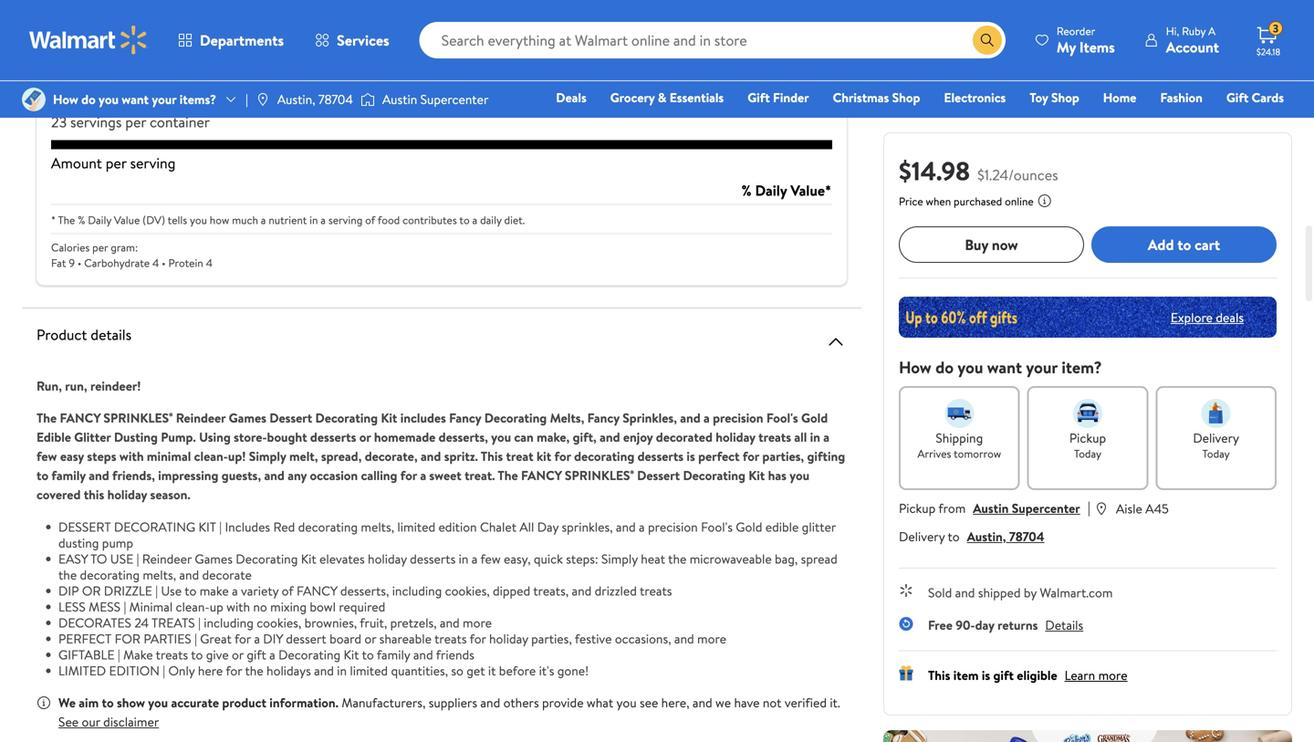 Task type: vqa. For each thing, say whether or not it's contained in the screenshot.
$214.00
no



Task type: describe. For each thing, give the bounding box(es) containing it.
pump
[[102, 534, 133, 552]]

24
[[135, 614, 149, 632]]

reorder
[[1057, 23, 1096, 39]]

no
[[253, 598, 267, 616]]

a45
[[1146, 500, 1169, 518]]

in right nutrient in the left top of the page
[[310, 212, 318, 228]]

you right show at the bottom of the page
[[148, 694, 168, 712]]

we
[[716, 694, 731, 712]]

0 vertical spatial dessert
[[270, 409, 312, 427]]

kit down brownies,
[[344, 646, 359, 664]]

0 horizontal spatial including
[[204, 614, 254, 632]]

bowl
[[310, 598, 336, 616]]

1 vertical spatial the
[[37, 409, 57, 427]]

and left make
[[179, 566, 199, 584]]

deals
[[1216, 308, 1244, 326]]

and left friends
[[413, 646, 433, 664]]

1 vertical spatial melts,
[[143, 566, 176, 584]]

buy now button
[[899, 226, 1085, 263]]

gram:
[[111, 240, 138, 255]]

pickup today
[[1070, 429, 1107, 461]]

reindeer inside the fancy sprinkles® reindeer games dessert decorating kit includes fancy decorating melts, fancy sprinkles, and a precision fool's gold edible glitter dusting pump. using store-bought desserts or homemade desserts, you can make, gift, and enjoy decorated holiday treats all in a few easy steps with minimal clean-up! simply melt, spread, decorate, and spritz. this treat kit for decorating desserts is perfect for parties, gifting to family and friends, impressing guests, and any occasion calling for a sweet treat. the fancy sprinkles® dessert decorating kit has you covered this holiday season.
[[176, 409, 226, 427]]

of inside dessert decorating kit | includes red decorating melts, limited edition chalet all day sprinkles, and a precision fool's gold edible glitter dusting pump easy to use | reindeer games decorating kit elevates holiday desserts in a few easy, quick steps: simply heat the microwaveable bag, spread the decorating melts, and decorate dip or drizzle | use to make a variety of fancy desserts, including cookies, dipped treats, and drizzled treats less mess | minimal clean-up with no mixing bowl required decorates 24 treats | including cookies, brownies, fruit, pretzels, and more perfect for parties | great for a diy dessert board or shareable treats for holiday parties, festive occasions, and more giftable | make treats to give or gift a decorating kit to family and friends limited edition | only here for the holidays and in limited quantities, so get it before it's gone!
[[282, 582, 294, 600]]

1 vertical spatial gift
[[994, 666, 1014, 684]]

a left diy
[[254, 630, 260, 648]]

intent image for pickup image
[[1074, 399, 1103, 428]]

1 vertical spatial this
[[928, 666, 951, 684]]

9
[[69, 255, 75, 271]]

items
[[1080, 37, 1115, 57]]

we
[[58, 694, 76, 712]]

you right tells on the top
[[190, 212, 207, 228]]

want for item?
[[988, 356, 1022, 379]]

treat.
[[465, 466, 495, 484]]

give
[[206, 646, 229, 664]]

the inside nutrition facts refer to the product label for full dietary information, which may be available as an alternative product image.
[[93, 80, 108, 95]]

for right kit
[[555, 447, 571, 465]]

walmart+ link
[[1222, 113, 1293, 133]]

arrives
[[918, 446, 952, 461]]

holiday down friends,
[[107, 486, 147, 503]]

treats up so
[[435, 630, 467, 648]]

0 horizontal spatial fancy
[[60, 409, 100, 427]]

% daily value*
[[742, 180, 832, 200]]

and left we
[[693, 694, 713, 712]]

red
[[273, 518, 295, 536]]

or inside the fancy sprinkles® reindeer games dessert decorating kit includes fancy decorating melts, fancy sprinkles, and a precision fool's gold edible glitter dusting pump. using store-bought desserts or homemade desserts, you can make, gift, and enjoy decorated holiday treats all in a few easy steps with minimal clean-up! simply melt, spread, decorate, and spritz. this treat kit for decorating desserts is perfect for parties, gifting to family and friends, impressing guests, and any occasion calling for a sweet treat. the fancy sprinkles® dessert decorating kit has you covered this holiday season.
[[359, 428, 371, 446]]

decorating down perfect
[[683, 466, 746, 484]]

treats
[[152, 614, 195, 632]]

| left aisle
[[1088, 498, 1091, 518]]

one debit link
[[1136, 113, 1214, 133]]

sold
[[928, 584, 952, 602]]

1 horizontal spatial more
[[697, 630, 727, 648]]

value
[[114, 212, 140, 228]]

0 horizontal spatial austin
[[382, 90, 417, 108]]

and right sprinkles,
[[616, 518, 636, 536]]

do for how do you want your item?
[[936, 356, 954, 379]]

gift for finder
[[748, 89, 770, 106]]

make,
[[537, 428, 570, 446]]

fool's for a
[[767, 409, 798, 427]]

and right the treats,
[[572, 582, 592, 600]]

to down from
[[948, 528, 960, 545]]

holiday up perfect
[[716, 428, 756, 446]]

before
[[499, 662, 536, 680]]

desserts inside dessert decorating kit | includes red decorating melts, limited edition chalet all day sprinkles, and a precision fool's gold edible glitter dusting pump easy to use | reindeer games decorating kit elevates holiday desserts in a few easy, quick steps: simply heat the microwaveable bag, spread the decorating melts, and decorate dip or drizzle | use to make a variety of fancy desserts, including cookies, dipped treats, and drizzled treats less mess | minimal clean-up with no mixing bowl required decorates 24 treats | including cookies, brownies, fruit, pretzels, and more perfect for parties | great for a diy dessert board or shareable treats for holiday parties, festive occasions, and more giftable | make treats to give or gift a decorating kit to family and friends limited edition | only here for the holidays and in limited quantities, so get it before it's gone!
[[410, 550, 456, 568]]

gold for heat
[[736, 518, 763, 536]]

the left holidays
[[245, 662, 264, 680]]

| right use
[[137, 550, 139, 568]]

an
[[428, 80, 439, 95]]

show
[[117, 694, 145, 712]]

0 horizontal spatial more
[[463, 614, 492, 632]]

home link
[[1095, 88, 1145, 107]]

kit up homemade
[[381, 409, 397, 427]]

2 horizontal spatial desserts
[[638, 447, 684, 465]]

calories per gram: fat 9 • carbohydrate 4 • protein 4
[[51, 240, 213, 271]]

account
[[1166, 37, 1220, 57]]

delivery today
[[1193, 429, 1240, 461]]

diet.
[[504, 212, 525, 228]]

a right nutrient in the left top of the page
[[321, 212, 326, 228]]

0 horizontal spatial cookies,
[[257, 614, 301, 632]]

1 horizontal spatial serving
[[328, 212, 363, 228]]

and right gift,
[[600, 428, 620, 446]]

| left make
[[118, 646, 120, 664]]

decorating up can
[[484, 409, 547, 427]]

it
[[488, 662, 496, 680]]

product inside we aim to show you accurate product information. manufacturers, suppliers and others provide what you see here, and we have not verified it. see our disclaimer
[[222, 694, 267, 712]]

and left 'others' at the bottom left
[[481, 694, 500, 712]]

delivery for to
[[899, 528, 945, 545]]

is inside the fancy sprinkles® reindeer games dessert decorating kit includes fancy decorating melts, fancy sprinkles, and a precision fool's gold edible glitter dusting pump. using store-bought desserts or homemade desserts, you can make, gift, and enjoy decorated holiday treats all in a few easy steps with minimal clean-up! simply melt, spread, decorate, and spritz. this treat kit for decorating desserts is perfect for parties, gifting to family and friends, impressing guests, and any occasion calling for a sweet treat. the fancy sprinkles® dessert decorating kit has you covered this holiday season.
[[687, 447, 695, 465]]

gifting
[[807, 447, 845, 465]]

to inside the fancy sprinkles® reindeer games dessert decorating kit includes fancy decorating melts, fancy sprinkles, and a precision fool's gold edible glitter dusting pump. using store-bought desserts or homemade desserts, you can make, gift, and enjoy decorated holiday treats all in a few easy steps with minimal clean-up! simply melt, spread, decorate, and spritz. this treat kit for decorating desserts is perfect for parties, gifting to family and friends, impressing guests, and any occasion calling for a sweet treat. the fancy sprinkles® dessert decorating kit has you covered this holiday season.
[[37, 466, 48, 484]]

variety
[[241, 582, 279, 600]]

facts
[[145, 45, 193, 76]]

1 horizontal spatial %
[[742, 180, 752, 200]]

0 horizontal spatial limited
[[350, 662, 388, 680]]

do for how do you want your items?
[[81, 90, 96, 108]]

0 vertical spatial of
[[365, 212, 375, 228]]

1 horizontal spatial limited
[[397, 518, 436, 536]]

or right board
[[365, 630, 376, 648]]

treats down treats
[[156, 646, 188, 664]]

| left up
[[198, 614, 201, 632]]

suppliers
[[429, 694, 478, 712]]

gifting made easy image
[[899, 666, 914, 681]]

2 horizontal spatial product
[[495, 80, 533, 95]]

holiday right elevates
[[368, 550, 407, 568]]

pump.
[[161, 428, 196, 446]]

manufacturers,
[[342, 694, 426, 712]]

0 horizontal spatial supercenter
[[420, 90, 489, 108]]

bag,
[[775, 550, 798, 568]]

aisle
[[1116, 500, 1143, 518]]

the fancy sprinkles® reindeer games dessert decorating kit includes fancy decorating melts, fancy sprinkles, and a precision fool's gold edible glitter dusting pump. using store-bought desserts or homemade desserts, you can make, gift, and enjoy decorated holiday treats all in a few easy steps with minimal clean-up! simply melt, spread, decorate, and spritz. this treat kit for decorating desserts is perfect for parties, gifting to family and friends, impressing guests, and any occasion calling for a sweet treat. the fancy sprinkles® dessert decorating kit has you covered this holiday season.
[[37, 409, 845, 503]]

a up gifting
[[824, 428, 830, 446]]

legal information image
[[1038, 194, 1052, 208]]

family inside dessert decorating kit | includes red decorating melts, limited edition chalet all day sprinkles, and a precision fool's gold edible glitter dusting pump easy to use | reindeer games decorating kit elevates holiday desserts in a few easy, quick steps: simply heat the microwaveable bag, spread the decorating melts, and decorate dip or drizzle | use to make a variety of fancy desserts, including cookies, dipped treats, and drizzled treats less mess | minimal clean-up with no mixing bowl required decorates 24 treats | including cookies, brownies, fruit, pretzels, and more perfect for parties | great for a diy dessert board or shareable treats for holiday parties, festive occasions, and more giftable | make treats to give or gift a decorating kit to family and friends limited edition | only here for the holidays and in limited quantities, so get it before it's gone!
[[377, 646, 410, 664]]

great
[[200, 630, 232, 648]]

a down edition
[[472, 550, 478, 568]]

you up intent image for shipping
[[958, 356, 984, 379]]

aisle a45
[[1116, 500, 1169, 518]]

games inside dessert decorating kit | includes red decorating melts, limited edition chalet all day sprinkles, and a precision fool's gold edible glitter dusting pump easy to use | reindeer games decorating kit elevates holiday desserts in a few easy, quick steps: simply heat the microwaveable bag, spread the decorating melts, and decorate dip or drizzle | use to make a variety of fancy desserts, including cookies, dipped treats, and drizzled treats less mess | minimal clean-up with no mixing bowl required decorates 24 treats | including cookies, brownies, fruit, pretzels, and more perfect for parties | great for a diy dessert board or shareable treats for holiday parties, festive occasions, and more giftable | make treats to give or gift a decorating kit to family and friends limited edition | only here for the holidays and in limited quantities, so get it before it's gone!
[[195, 550, 233, 568]]

edible
[[766, 518, 799, 536]]

1 horizontal spatial cookies,
[[445, 582, 490, 600]]

1 horizontal spatial including
[[392, 582, 442, 600]]

0 horizontal spatial desserts
[[310, 428, 356, 446]]

gold for a
[[802, 409, 828, 427]]

walmart image
[[29, 26, 148, 55]]

to left give on the bottom of page
[[191, 646, 203, 664]]

dusting
[[114, 428, 158, 446]]

for right here
[[226, 662, 242, 680]]

see our disclaimer button
[[58, 713, 159, 731]]

1 vertical spatial daily
[[88, 212, 111, 228]]

run, run, reindeer!
[[37, 377, 141, 395]]

easy
[[60, 447, 84, 465]]

you up servings
[[99, 90, 119, 108]]

see
[[640, 694, 658, 712]]

to right 'use'
[[185, 582, 197, 600]]

calories
[[51, 240, 90, 255]]

1 vertical spatial 78704
[[1010, 528, 1045, 545]]

treats down heat
[[640, 582, 672, 600]]

now
[[992, 234, 1018, 255]]

kit left elevates
[[301, 550, 316, 568]]

few inside the fancy sprinkles® reindeer games dessert decorating kit includes fancy decorating melts, fancy sprinkles, and a precision fool's gold edible glitter dusting pump. using store-bought desserts or homemade desserts, you can make, gift, and enjoy decorated holiday treats all in a few easy steps with minimal clean-up! simply melt, spread, decorate, and spritz. this treat kit for decorating desserts is perfect for parties, gifting to family and friends, impressing guests, and any occasion calling for a sweet treat. the fancy sprinkles® dessert decorating kit has you covered this holiday season.
[[37, 447, 57, 465]]

includes
[[225, 518, 270, 536]]

| left great
[[195, 630, 197, 648]]

$14.98
[[899, 153, 970, 189]]

mess
[[89, 598, 121, 616]]

refer
[[51, 80, 77, 95]]

easy
[[58, 550, 88, 568]]

you left can
[[491, 428, 511, 446]]

or right give on the bottom of page
[[232, 646, 244, 664]]

a up decorated
[[704, 409, 710, 427]]

precision for simply
[[648, 518, 698, 536]]

this item is gift eligible learn more
[[928, 666, 1128, 684]]

0 horizontal spatial 78704
[[318, 90, 353, 108]]

in down board
[[337, 662, 347, 680]]

walmart+
[[1230, 114, 1284, 132]]

to inside add to cart button
[[1178, 234, 1192, 255]]

how for how do you want your item?
[[899, 356, 932, 379]]

2 horizontal spatial more
[[1099, 666, 1128, 684]]

1 vertical spatial fancy
[[521, 466, 562, 484]]

| left 'use'
[[155, 582, 158, 600]]

product details image
[[825, 331, 847, 353]]

| right dietary
[[246, 90, 248, 108]]

nutrient
[[269, 212, 307, 228]]

kit left has
[[749, 466, 765, 484]]

a left daily on the left top of the page
[[472, 212, 478, 228]]

all
[[520, 518, 534, 536]]

| right "kit"
[[219, 518, 222, 536]]

desserts, inside the fancy sprinkles® reindeer games dessert decorating kit includes fancy decorating melts, fancy sprinkles, and a precision fool's gold edible glitter dusting pump. using store-bought desserts or homemade desserts, you can make, gift, and enjoy decorated holiday treats all in a few easy steps with minimal clean-up! simply melt, spread, decorate, and spritz. this treat kit for decorating desserts is perfect for parties, gifting to family and friends, impressing guests, and any occasion calling for a sweet treat. the fancy sprinkles® dessert decorating kit has you covered this holiday season.
[[439, 428, 488, 446]]

hi, ruby a account
[[1166, 23, 1220, 57]]

for
[[115, 630, 141, 648]]

0 horizontal spatial product
[[111, 80, 149, 95]]

daily
[[480, 212, 502, 228]]

a left 'sweet' at bottom left
[[420, 466, 426, 484]]

in down edition
[[459, 550, 469, 568]]

using
[[199, 428, 231, 446]]

1 4 from the left
[[152, 255, 159, 271]]

supercenter inside pickup from austin supercenter |
[[1012, 499, 1081, 517]]

includes
[[401, 409, 446, 427]]

desserts, inside dessert decorating kit | includes red decorating melts, limited edition chalet all day sprinkles, and a precision fool's gold edible glitter dusting pump easy to use | reindeer games decorating kit elevates holiday desserts in a few easy, quick steps: simply heat the microwaveable bag, spread the decorating melts, and decorate dip or drizzle | use to make a variety of fancy desserts, including cookies, dipped treats, and drizzled treats less mess | minimal clean-up with no mixing bowl required decorates 24 treats | including cookies, brownies, fruit, pretzels, and more perfect for parties | great for a diy dessert board or shareable treats for holiday parties, festive occasions, and more giftable | make treats to give or gift a decorating kit to family and friends limited edition | only here for the holidays and in limited quantities, so get it before it's gone!
[[340, 582, 389, 600]]

the right heat
[[668, 550, 687, 568]]

for right great
[[235, 630, 251, 648]]

and up decorated
[[680, 409, 701, 427]]

returns
[[998, 616, 1038, 634]]

$1.24/ounces
[[978, 165, 1059, 185]]

simply inside dessert decorating kit | includes red decorating melts, limited edition chalet all day sprinkles, and a precision fool's gold edible glitter dusting pump easy to use | reindeer games decorating kit elevates holiday desserts in a few easy, quick steps: simply heat the microwaveable bag, spread the decorating melts, and decorate dip or drizzle | use to make a variety of fancy desserts, including cookies, dipped treats, and drizzled treats less mess | minimal clean-up with no mixing bowl required decorates 24 treats | including cookies, brownies, fruit, pretzels, and more perfect for parties | great for a diy dessert board or shareable treats for holiday parties, festive occasions, and more giftable | make treats to give or gift a decorating kit to family and friends limited edition | only here for the holidays and in limited quantities, so get it before it's gone!
[[602, 550, 638, 568]]

decorating down brownies,
[[278, 646, 341, 664]]

you right has
[[790, 466, 810, 484]]

a right make
[[232, 582, 238, 600]]

items?
[[180, 90, 216, 108]]

gift finder link
[[740, 88, 818, 107]]

deals link
[[548, 88, 595, 107]]

to left daily on the left top of the page
[[460, 212, 470, 228]]

add
[[1148, 234, 1174, 255]]

 image for austin supercenter
[[361, 90, 375, 109]]

fruit,
[[360, 614, 387, 632]]

for up get
[[470, 630, 486, 648]]

a left dessert
[[269, 646, 275, 664]]

clean- inside the fancy sprinkles® reindeer games dessert decorating kit includes fancy decorating melts, fancy sprinkles, and a precision fool's gold edible glitter dusting pump. using store-bought desserts or homemade desserts, you can make, gift, and enjoy decorated holiday treats all in a few easy steps with minimal clean-up! simply melt, spread, decorate, and spritz. this treat kit for decorating desserts is perfect for parties, gifting to family and friends, impressing guests, and any occasion calling for a sweet treat. the fancy sprinkles® dessert decorating kit has you covered this holiday season.
[[194, 447, 228, 465]]

1 horizontal spatial austin,
[[967, 528, 1006, 545]]

1 vertical spatial %
[[78, 212, 85, 228]]

home
[[1103, 89, 1137, 106]]

season.
[[150, 486, 191, 503]]

1 horizontal spatial melts,
[[361, 518, 394, 536]]

holiday up before at the left bottom
[[489, 630, 528, 648]]

festive
[[575, 630, 612, 648]]

gone!
[[558, 662, 589, 680]]

games inside the fancy sprinkles® reindeer games dessert decorating kit includes fancy decorating melts, fancy sprinkles, and a precision fool's gold edible glitter dusting pump. using store-bought desserts or homemade desserts, you can make, gift, and enjoy decorated holiday treats all in a few easy steps with minimal clean-up! simply melt, spread, decorate, and spritz. this treat kit for decorating desserts is perfect for parties, gifting to family and friends, impressing guests, and any occasion calling for a sweet treat. the fancy sprinkles® dessert decorating kit has you covered this holiday season.
[[229, 409, 266, 427]]

up to sixty percent off deals. shop now. image
[[899, 297, 1277, 338]]

fool's for heat
[[701, 518, 733, 536]]

impressing
[[158, 466, 219, 484]]

and down "steps"
[[89, 466, 109, 484]]

disclaimer
[[103, 713, 159, 731]]

tomorrow
[[954, 446, 1002, 461]]

gift cards link
[[1219, 88, 1293, 107]]

for down the decorate,
[[401, 466, 417, 484]]

1 vertical spatial sprinkles®
[[565, 466, 634, 484]]

when
[[926, 194, 951, 209]]

| right mess
[[124, 598, 126, 616]]

finder
[[773, 89, 809, 106]]

a right much
[[261, 212, 266, 228]]

1 horizontal spatial is
[[982, 666, 991, 684]]

1 horizontal spatial daily
[[755, 180, 787, 200]]

protein
[[168, 255, 203, 271]]

and up 'sweet' at bottom left
[[421, 447, 441, 465]]

0 vertical spatial serving
[[130, 153, 176, 173]]

steps:
[[566, 550, 599, 568]]

delivery for today
[[1193, 429, 1240, 447]]

nutrition facts refer to the product label for full dietary information, which may be available as an alternative product image.
[[51, 45, 566, 95]]

intent image for shipping image
[[945, 399, 974, 428]]

decorating up variety
[[236, 550, 298, 568]]

1 vertical spatial decorating
[[298, 518, 358, 536]]

services button
[[300, 18, 405, 62]]



Task type: locate. For each thing, give the bounding box(es) containing it.
2 horizontal spatial fancy
[[521, 466, 562, 484]]

do up servings
[[81, 90, 96, 108]]

gift left eligible
[[994, 666, 1014, 684]]

your left item?
[[1026, 356, 1058, 379]]

glitter
[[74, 428, 111, 446]]

gift inside gift cards registry
[[1227, 89, 1249, 106]]

2 vertical spatial decorating
[[80, 566, 140, 584]]

limited up manufacturers,
[[350, 662, 388, 680]]

0 vertical spatial daily
[[755, 180, 787, 200]]

0 vertical spatial austin
[[382, 90, 417, 108]]

1 vertical spatial clean-
[[176, 598, 210, 616]]

your for items?
[[152, 90, 176, 108]]

more up we
[[697, 630, 727, 648]]

fool's inside the fancy sprinkles® reindeer games dessert decorating kit includes fancy decorating melts, fancy sprinkles, and a precision fool's gold edible glitter dusting pump. using store-bought desserts or homemade desserts, you can make, gift, and enjoy decorated holiday treats all in a few easy steps with minimal clean-up! simply melt, spread, decorate, and spritz. this treat kit for decorating desserts is perfect for parties, gifting to family and friends, impressing guests, and any occasion calling for a sweet treat. the fancy sprinkles® dessert decorating kit has you covered this holiday season.
[[767, 409, 798, 427]]

0 vertical spatial per
[[106, 153, 127, 173]]

fancy up gift,
[[588, 409, 620, 427]]

0 vertical spatial desserts
[[310, 428, 356, 446]]

few inside dessert decorating kit | includes red decorating melts, limited edition chalet all day sprinkles, and a precision fool's gold edible glitter dusting pump easy to use | reindeer games decorating kit elevates holiday desserts in a few easy, quick steps: simply heat the microwaveable bag, spread the decorating melts, and decorate dip or drizzle | use to make a variety of fancy desserts, including cookies, dipped treats, and drizzled treats less mess | minimal clean-up with no mixing bowl required decorates 24 treats | including cookies, brownies, fruit, pretzels, and more perfect for parties | great for a diy dessert board or shareable treats for holiday parties, festive occasions, and more giftable | make treats to give or gift a decorating kit to family and friends limited edition | only here for the holidays and in limited quantities, so get it before it's gone!
[[481, 550, 501, 568]]

melt,
[[289, 447, 318, 465]]

1 horizontal spatial simply
[[602, 550, 638, 568]]

precision inside dessert decorating kit | includes red decorating melts, limited edition chalet all day sprinkles, and a precision fool's gold edible glitter dusting pump easy to use | reindeer games decorating kit elevates holiday desserts in a few easy, quick steps: simply heat the microwaveable bag, spread the decorating melts, and decorate dip or drizzle | use to make a variety of fancy desserts, including cookies, dipped treats, and drizzled treats less mess | minimal clean-up with no mixing bowl required decorates 24 treats | including cookies, brownies, fruit, pretzels, and more perfect for parties | great for a diy dessert board or shareable treats for holiday parties, festive occasions, and more giftable | make treats to give or gift a decorating kit to family and friends limited edition | only here for the holidays and in limited quantities, so get it before it's gone!
[[648, 518, 698, 536]]

want left item?
[[988, 356, 1022, 379]]

0 vertical spatial gold
[[802, 409, 828, 427]]

23  servings per container
[[51, 112, 210, 132]]

sprinkles® up dusting
[[104, 409, 173, 427]]

1 vertical spatial including
[[204, 614, 254, 632]]

essentials
[[670, 89, 724, 106]]

chalet
[[480, 518, 517, 536]]

nutrition
[[51, 45, 140, 76]]

0 horizontal spatial few
[[37, 447, 57, 465]]

others
[[504, 694, 539, 712]]

0 horizontal spatial want
[[122, 90, 149, 108]]

1 vertical spatial austin,
[[967, 528, 1006, 545]]

in inside the fancy sprinkles® reindeer games dessert decorating kit includes fancy decorating melts, fancy sprinkles, and a precision fool's gold edible glitter dusting pump. using store-bought desserts or homemade desserts, you can make, gift, and enjoy decorated holiday treats all in a few easy steps with minimal clean-up! simply melt, spread, decorate, and spritz. this treat kit for decorating desserts is perfect for parties, gifting to family and friends, impressing guests, and any occasion calling for a sweet treat. the fancy sprinkles® dessert decorating kit has you covered this holiday season.
[[810, 428, 821, 446]]

simply inside the fancy sprinkles® reindeer games dessert decorating kit includes fancy decorating melts, fancy sprinkles, and a precision fool's gold edible glitter dusting pump. using store-bought desserts or homemade desserts, you can make, gift, and enjoy decorated holiday treats all in a few easy steps with minimal clean-up! simply melt, spread, decorate, and spritz. this treat kit for decorating desserts is perfect for parties, gifting to family and friends, impressing guests, and any occasion calling for a sweet treat. the fancy sprinkles® dessert decorating kit has you covered this holiday season.
[[249, 447, 286, 465]]

free
[[928, 616, 953, 634]]

1 horizontal spatial today
[[1203, 446, 1230, 461]]

limited left edition
[[397, 518, 436, 536]]

1 horizontal spatial fool's
[[767, 409, 798, 427]]

decorating inside the fancy sprinkles® reindeer games dessert decorating kit includes fancy decorating melts, fancy sprinkles, and a precision fool's gold edible glitter dusting pump. using store-bought desserts or homemade desserts, you can make, gift, and enjoy decorated holiday treats all in a few easy steps with minimal clean-up! simply melt, spread, decorate, and spritz. this treat kit for decorating desserts is perfect for parties, gifting to family and friends, impressing guests, and any occasion calling for a sweet treat. the fancy sprinkles® dessert decorating kit has you covered this holiday season.
[[574, 447, 635, 465]]

reorder my items
[[1057, 23, 1115, 57]]

and left any
[[264, 466, 285, 484]]

microwaveable
[[690, 550, 772, 568]]

1 horizontal spatial product
[[222, 694, 267, 712]]

do up intent image for shipping
[[936, 356, 954, 379]]

clean- down using
[[194, 447, 228, 465]]

0 horizontal spatial the
[[37, 409, 57, 427]]

dessert
[[286, 630, 327, 648]]

dessert down enjoy
[[637, 466, 680, 484]]

1 gift from the left
[[748, 89, 770, 106]]

elevates
[[320, 550, 365, 568]]

board
[[330, 630, 362, 648]]

parties, inside the fancy sprinkles® reindeer games dessert decorating kit includes fancy decorating melts, fancy sprinkles, and a precision fool's gold edible glitter dusting pump. using store-bought desserts or homemade desserts, you can make, gift, and enjoy decorated holiday treats all in a few easy steps with minimal clean-up! simply melt, spread, decorate, and spritz. this treat kit for decorating desserts is perfect for parties, gifting to family and friends, impressing guests, and any occasion calling for a sweet treat. the fancy sprinkles® dessert decorating kit has you covered this holiday season.
[[763, 447, 804, 465]]

0 vertical spatial sprinkles®
[[104, 409, 173, 427]]

more right learn
[[1099, 666, 1128, 684]]

how up arrives
[[899, 356, 932, 379]]

intent image for delivery image
[[1202, 399, 1231, 428]]

0 vertical spatial 78704
[[318, 90, 353, 108]]

 image for austin, 78704
[[255, 92, 270, 107]]

1 vertical spatial parties,
[[531, 630, 572, 648]]

1 vertical spatial of
[[282, 582, 294, 600]]

decorate,
[[365, 447, 418, 465]]

want for items?
[[122, 90, 149, 108]]

per
[[125, 112, 146, 132]]

our
[[82, 713, 100, 731]]

details
[[91, 325, 132, 345]]

1 vertical spatial fool's
[[701, 518, 733, 536]]

fancy up spritz.
[[449, 409, 481, 427]]

1 horizontal spatial dessert
[[637, 466, 680, 484]]

23
[[51, 112, 67, 132]]

1 horizontal spatial supercenter
[[1012, 499, 1081, 517]]

gold inside the fancy sprinkles® reindeer games dessert decorating kit includes fancy decorating melts, fancy sprinkles, and a precision fool's gold edible glitter dusting pump. using store-bought desserts or homemade desserts, you can make, gift, and enjoy decorated holiday treats all in a few easy steps with minimal clean-up! simply melt, spread, decorate, and spritz. this treat kit for decorating desserts is perfect for parties, gifting to family and friends, impressing guests, and any occasion calling for a sweet treat. the fancy sprinkles® dessert decorating kit has you covered this holiday season.
[[802, 409, 828, 427]]

| left only
[[163, 662, 165, 680]]

treats inside the fancy sprinkles® reindeer games dessert decorating kit includes fancy decorating melts, fancy sprinkles, and a precision fool's gold edible glitter dusting pump. using store-bought desserts or homemade desserts, you can make, gift, and enjoy decorated holiday treats all in a few easy steps with minimal clean-up! simply melt, spread, decorate, and spritz. this treat kit for decorating desserts is perfect for parties, gifting to family and friends, impressing guests, and any occasion calling for a sweet treat. the fancy sprinkles® dessert decorating kit has you covered this holiday season.
[[759, 428, 791, 446]]

for inside nutrition facts refer to the product label for full dietary information, which may be available as an alternative product image.
[[176, 80, 190, 95]]

make
[[123, 646, 153, 664]]

• right 9
[[77, 255, 82, 271]]

parties, up it's in the bottom left of the page
[[531, 630, 572, 648]]

1 vertical spatial serving
[[328, 212, 363, 228]]

my
[[1057, 37, 1076, 57]]

2 • from the left
[[162, 255, 166, 271]]

austin inside pickup from austin supercenter |
[[973, 499, 1009, 517]]

0 vertical spatial desserts,
[[439, 428, 488, 446]]

for right perfect
[[743, 447, 760, 465]]

perfect
[[698, 447, 740, 465]]

daily left value*
[[755, 180, 787, 200]]

1 vertical spatial delivery
[[899, 528, 945, 545]]

1 horizontal spatial the
[[58, 212, 75, 228]]

the left the or
[[58, 566, 77, 584]]

0 vertical spatial including
[[392, 582, 442, 600]]

to inside we aim to show you accurate product information. manufacturers, suppliers and others provide what you see here, and we have not verified it. see our disclaimer
[[102, 694, 114, 712]]

pickup for pickup today
[[1070, 429, 1107, 447]]

gift left the "finder"
[[748, 89, 770, 106]]

be
[[359, 80, 370, 95]]

clean- inside dessert decorating kit | includes red decorating melts, limited edition chalet all day sprinkles, and a precision fool's gold edible glitter dusting pump easy to use | reindeer games decorating kit elevates holiday desserts in a few easy, quick steps: simply heat the microwaveable bag, spread the decorating melts, and decorate dip or drizzle | use to make a variety of fancy desserts, including cookies, dipped treats, and drizzled treats less mess | minimal clean-up with no mixing bowl required decorates 24 treats | including cookies, brownies, fruit, pretzels, and more perfect for parties | great for a diy dessert board or shareable treats for holiday parties, festive occasions, and more giftable | make treats to give or gift a decorating kit to family and friends limited edition | only here for the holidays and in limited quantities, so get it before it's gone!
[[176, 598, 210, 616]]

1 vertical spatial with
[[226, 598, 250, 616]]

explore
[[1171, 308, 1213, 326]]

1 • from the left
[[77, 255, 82, 271]]

1 vertical spatial simply
[[602, 550, 638, 568]]

•
[[77, 255, 82, 271], [162, 255, 166, 271]]

decorating up mess
[[80, 566, 140, 584]]

decorating up spread,
[[315, 409, 378, 427]]

2 vertical spatial desserts
[[410, 550, 456, 568]]

austin,
[[277, 90, 315, 108], [967, 528, 1006, 545]]

1 vertical spatial is
[[982, 666, 991, 684]]

of right variety
[[282, 582, 294, 600]]

today inside the "delivery today"
[[1203, 446, 1230, 461]]

1 fancy from the left
[[449, 409, 481, 427]]

gift left holidays
[[247, 646, 266, 664]]

1 vertical spatial games
[[195, 550, 233, 568]]

0 vertical spatial melts,
[[361, 518, 394, 536]]

spread
[[801, 550, 838, 568]]

$14.98 $1.24/ounces
[[899, 153, 1059, 189]]

for
[[176, 80, 190, 95], [555, 447, 571, 465], [743, 447, 760, 465], [401, 466, 417, 484], [235, 630, 251, 648], [470, 630, 486, 648], [226, 662, 242, 680]]

how for how do you want your items?
[[53, 90, 78, 108]]

aim
[[79, 694, 99, 712]]

calling
[[361, 466, 398, 484]]

of
[[365, 212, 375, 228], [282, 582, 294, 600]]

how do you want your items?
[[53, 90, 216, 108]]

0 horizontal spatial of
[[282, 582, 294, 600]]

today for pickup
[[1074, 446, 1102, 461]]

pickup inside pickup from austin supercenter |
[[899, 499, 936, 517]]

gift finder
[[748, 89, 809, 106]]

christmas
[[833, 89, 889, 106]]

clean-
[[194, 447, 228, 465], [176, 598, 210, 616]]

cookies,
[[445, 582, 490, 600], [257, 614, 301, 632]]

austin left an
[[382, 90, 417, 108]]

to left cart at the right top
[[1178, 234, 1192, 255]]

1 horizontal spatial  image
[[361, 90, 375, 109]]

precision up perfect
[[713, 409, 764, 427]]

 image
[[22, 88, 46, 111]]

0 horizontal spatial daily
[[88, 212, 111, 228]]

1 horizontal spatial gold
[[802, 409, 828, 427]]

desserts
[[310, 428, 356, 446], [638, 447, 684, 465], [410, 550, 456, 568]]

and right holidays
[[314, 662, 334, 680]]

austin, left may on the left
[[277, 90, 315, 108]]

more up friends
[[463, 614, 492, 632]]

parties, up has
[[763, 447, 804, 465]]

parties, inside dessert decorating kit | includes red decorating melts, limited edition chalet all day sprinkles, and a precision fool's gold edible glitter dusting pump easy to use | reindeer games decorating kit elevates holiday desserts in a few easy, quick steps: simply heat the microwaveable bag, spread the decorating melts, and decorate dip or drizzle | use to make a variety of fancy desserts, including cookies, dipped treats, and drizzled treats less mess | minimal clean-up with no mixing bowl required decorates 24 treats | including cookies, brownies, fruit, pretzels, and more perfect for parties | great for a diy dessert board or shareable treats for holiday parties, festive occasions, and more giftable | make treats to give or gift a decorating kit to family and friends limited edition | only here for the holidays and in limited quantities, so get it before it's gone!
[[531, 630, 572, 648]]

2 fancy from the left
[[588, 409, 620, 427]]

per for calories
[[92, 240, 108, 255]]

1 shop from the left
[[892, 89, 921, 106]]

sold and shipped by walmart.com
[[928, 584, 1113, 602]]

0 vertical spatial how
[[53, 90, 78, 108]]

search icon image
[[980, 33, 995, 47]]

desserts down enjoy
[[638, 447, 684, 465]]

or
[[82, 582, 101, 600]]

90-
[[956, 616, 976, 634]]

cookies, left dipped
[[445, 582, 490, 600]]

shop right toy
[[1052, 89, 1080, 106]]

1 horizontal spatial few
[[481, 550, 501, 568]]

78704
[[318, 90, 353, 108], [1010, 528, 1045, 545]]

austin supercenter button
[[973, 499, 1081, 517]]

today inside pickup today
[[1074, 446, 1102, 461]]

0 horizontal spatial melts,
[[143, 566, 176, 584]]

tells
[[168, 212, 187, 228]]

0 vertical spatial want
[[122, 90, 149, 108]]

including up pretzels,
[[392, 582, 442, 600]]

0 horizontal spatial this
[[481, 447, 503, 465]]

1 vertical spatial supercenter
[[1012, 499, 1081, 517]]

2 gift from the left
[[1227, 89, 1249, 106]]

0 vertical spatial few
[[37, 447, 57, 465]]

parties
[[144, 630, 191, 648]]

1 horizontal spatial gift
[[1227, 89, 1249, 106]]

is down decorated
[[687, 447, 695, 465]]

fat
[[51, 255, 66, 271]]

decorating
[[574, 447, 635, 465], [298, 518, 358, 536], [80, 566, 140, 584]]

decorates
[[58, 614, 131, 632]]

gold inside dessert decorating kit | includes red decorating melts, limited edition chalet all day sprinkles, and a precision fool's gold edible glitter dusting pump easy to use | reindeer games decorating kit elevates holiday desserts in a few easy, quick steps: simply heat the microwaveable bag, spread the decorating melts, and decorate dip or drizzle | use to make a variety of fancy desserts, including cookies, dipped treats, and drizzled treats less mess | minimal clean-up with no mixing bowl required decorates 24 treats | including cookies, brownies, fruit, pretzels, and more perfect for parties | great for a diy dessert board or shareable treats for holiday parties, festive occasions, and more giftable | make treats to give or gift a decorating kit to family and friends limited edition | only here for the holidays and in limited quantities, so get it before it's gone!
[[736, 518, 763, 536]]

0 vertical spatial is
[[687, 447, 695, 465]]

shop for christmas shop
[[892, 89, 921, 106]]

to right board
[[362, 646, 374, 664]]

gift
[[748, 89, 770, 106], [1227, 89, 1249, 106]]

1 horizontal spatial family
[[377, 646, 410, 664]]

*
[[51, 212, 56, 228]]

Search search field
[[420, 22, 1006, 58]]

minimal
[[129, 598, 173, 616]]

1 horizontal spatial •
[[162, 255, 166, 271]]

product details
[[37, 325, 132, 345]]

fancy down kit
[[521, 466, 562, 484]]

how
[[210, 212, 229, 228]]

family inside the fancy sprinkles® reindeer games dessert decorating kit includes fancy decorating melts, fancy sprinkles, and a precision fool's gold edible glitter dusting pump. using store-bought desserts or homemade desserts, you can make, gift, and enjoy decorated holiday treats all in a few easy steps with minimal clean-up! simply melt, spread, decorate, and spritz. this treat kit for decorating desserts is perfect for parties, gifting to family and friends, impressing guests, and any occasion calling for a sweet treat. the fancy sprinkles® dessert decorating kit has you covered this holiday season.
[[52, 466, 86, 484]]

0 vertical spatial supercenter
[[420, 90, 489, 108]]

you left see in the bottom of the page
[[617, 694, 637, 712]]

or up spread,
[[359, 428, 371, 446]]

reindeer up 'use'
[[142, 550, 192, 568]]

amount
[[51, 153, 102, 173]]

per right amount
[[106, 153, 127, 173]]

1 horizontal spatial how
[[899, 356, 932, 379]]

kit
[[537, 447, 552, 465]]

0 vertical spatial reindeer
[[176, 409, 226, 427]]

grocery & essentials link
[[602, 88, 732, 107]]

required
[[339, 598, 386, 616]]

heat
[[641, 550, 666, 568]]

few down edible
[[37, 447, 57, 465]]

up
[[210, 598, 223, 616]]

0 horizontal spatial •
[[77, 255, 82, 271]]

sprinkles® down gift,
[[565, 466, 634, 484]]

 image
[[361, 90, 375, 109], [255, 92, 270, 107]]

0 vertical spatial limited
[[397, 518, 436, 536]]

treats left all
[[759, 428, 791, 446]]

0 vertical spatial this
[[481, 447, 503, 465]]

have
[[734, 694, 760, 712]]

1 vertical spatial few
[[481, 550, 501, 568]]

this
[[481, 447, 503, 465], [928, 666, 951, 684]]

store-
[[234, 428, 267, 446]]

2 horizontal spatial the
[[498, 466, 518, 484]]

precision for in
[[713, 409, 764, 427]]

gift inside dessert decorating kit | includes red decorating melts, limited edition chalet all day sprinkles, and a precision fool's gold edible glitter dusting pump easy to use | reindeer games decorating kit elevates holiday desserts in a few easy, quick steps: simply heat the microwaveable bag, spread the decorating melts, and decorate dip or drizzle | use to make a variety of fancy desserts, including cookies, dipped treats, and drizzled treats less mess | minimal clean-up with no mixing bowl required decorates 24 treats | including cookies, brownies, fruit, pretzels, and more perfect for parties | great for a diy dessert board or shareable treats for holiday parties, festive occasions, and more giftable | make treats to give or gift a decorating kit to family and friends limited edition | only here for the holidays and in limited quantities, so get it before it's gone!
[[247, 646, 266, 664]]

1 vertical spatial per
[[92, 240, 108, 255]]

toy
[[1030, 89, 1049, 106]]

0 vertical spatial simply
[[249, 447, 286, 465]]

1 horizontal spatial 4
[[206, 255, 213, 271]]

1 vertical spatial want
[[988, 356, 1022, 379]]

edition
[[439, 518, 477, 536]]

per for amount
[[106, 153, 127, 173]]

registry link
[[1066, 113, 1129, 133]]

to inside nutrition facts refer to the product label for full dietary information, which may be available as an alternative product image.
[[80, 80, 90, 95]]

provide
[[542, 694, 584, 712]]

fool's inside dessert decorating kit | includes red decorating melts, limited edition chalet all day sprinkles, and a precision fool's gold edible glitter dusting pump easy to use | reindeer games decorating kit elevates holiday desserts in a few easy, quick steps: simply heat the microwaveable bag, spread the decorating melts, and decorate dip or drizzle | use to make a variety of fancy desserts, including cookies, dipped treats, and drizzled treats less mess | minimal clean-up with no mixing bowl required decorates 24 treats | including cookies, brownies, fruit, pretzels, and more perfect for parties | great for a diy dessert board or shareable treats for holiday parties, festive occasions, and more giftable | make treats to give or gift a decorating kit to family and friends limited edition | only here for the holidays and in limited quantities, so get it before it's gone!
[[701, 518, 733, 536]]

information,
[[246, 80, 304, 95]]

reindeer up using
[[176, 409, 226, 427]]

1 horizontal spatial desserts,
[[439, 428, 488, 446]]

1 horizontal spatial shop
[[1052, 89, 1080, 106]]

learn more button
[[1065, 666, 1128, 684]]

melts,
[[361, 518, 394, 536], [143, 566, 176, 584]]

reindeer inside dessert decorating kit | includes red decorating melts, limited edition chalet all day sprinkles, and a precision fool's gold edible glitter dusting pump easy to use | reindeer games decorating kit elevates holiday desserts in a few easy, quick steps: simply heat the microwaveable bag, spread the decorating melts, and decorate dip or drizzle | use to make a variety of fancy desserts, including cookies, dipped treats, and drizzled treats less mess | minimal clean-up with no mixing bowl required decorates 24 treats | including cookies, brownies, fruit, pretzels, and more perfect for parties | great for a diy dessert board or shareable treats for holiday parties, festive occasions, and more giftable | make treats to give or gift a decorating kit to family and friends limited edition | only here for the holidays and in limited quantities, so get it before it's gone!
[[142, 550, 192, 568]]

2 shop from the left
[[1052, 89, 1080, 106]]

treats,
[[533, 582, 569, 600]]

0 vertical spatial family
[[52, 466, 86, 484]]

% right *
[[78, 212, 85, 228]]

• left protein
[[162, 255, 166, 271]]

the right *
[[58, 212, 75, 228]]

pickup left from
[[899, 499, 936, 517]]

desserts up spread,
[[310, 428, 356, 446]]

product left label
[[111, 80, 149, 95]]

sprinkles,
[[562, 518, 613, 536]]

perfect
[[58, 630, 112, 648]]

1 today from the left
[[1074, 446, 1102, 461]]

limited
[[58, 662, 106, 680]]

pickup for pickup from austin supercenter |
[[899, 499, 936, 517]]

&
[[658, 89, 667, 106]]

1 horizontal spatial austin
[[973, 499, 1009, 517]]

1 horizontal spatial sprinkles®
[[565, 466, 634, 484]]

more
[[463, 614, 492, 632], [697, 630, 727, 648], [1099, 666, 1128, 684]]

any
[[288, 466, 307, 484]]

0 horizontal spatial austin,
[[277, 90, 315, 108]]

simply up drizzled on the left of page
[[602, 550, 638, 568]]

per inside 'calories per gram: fat 9 • carbohydrate 4 • protein 4'
[[92, 240, 108, 255]]

buy
[[965, 234, 989, 255]]

for left full
[[176, 80, 190, 95]]

0 vertical spatial gift
[[247, 646, 266, 664]]

austin, down pickup from austin supercenter |
[[967, 528, 1006, 545]]

with inside dessert decorating kit | includes red decorating melts, limited edition chalet all day sprinkles, and a precision fool's gold edible glitter dusting pump easy to use | reindeer games decorating kit elevates holiday desserts in a few easy, quick steps: simply heat the microwaveable bag, spread the decorating melts, and decorate dip or drizzle | use to make a variety of fancy desserts, including cookies, dipped treats, and drizzled treats less mess | minimal clean-up with no mixing bowl required decorates 24 treats | including cookies, brownies, fruit, pretzels, and more perfect for parties | great for a diy dessert board or shareable treats for holiday parties, festive occasions, and more giftable | make treats to give or gift a decorating kit to family and friends limited edition | only here for the holidays and in limited quantities, so get it before it's gone!
[[226, 598, 250, 616]]

Walmart Site-Wide search field
[[420, 22, 1006, 58]]

shipping
[[936, 429, 983, 447]]

gold up all
[[802, 409, 828, 427]]

your up the 'container'
[[152, 90, 176, 108]]

details button
[[1046, 616, 1084, 634]]

shop for toy shop
[[1052, 89, 1080, 106]]

0 vertical spatial cookies,
[[445, 582, 490, 600]]

today down intent image for delivery
[[1203, 446, 1230, 461]]

this inside the fancy sprinkles® reindeer games dessert decorating kit includes fancy decorating melts, fancy sprinkles, and a precision fool's gold edible glitter dusting pump. using store-bought desserts or homemade desserts, you can make, gift, and enjoy decorated holiday treats all in a few easy steps with minimal clean-up! simply melt, spread, decorate, and spritz. this treat kit for decorating desserts is perfect for parties, gifting to family and friends, impressing guests, and any occasion calling for a sweet treat. the fancy sprinkles® dessert decorating kit has you covered this holiday season.
[[481, 447, 503, 465]]

0 vertical spatial delivery
[[1193, 429, 1240, 447]]

and right the sold
[[955, 584, 975, 602]]

1 horizontal spatial do
[[936, 356, 954, 379]]

2 4 from the left
[[206, 255, 213, 271]]

1 vertical spatial limited
[[350, 662, 388, 680]]

pickup down 'intent image for pickup'
[[1070, 429, 1107, 447]]

and up friends
[[440, 614, 460, 632]]

gift for cards
[[1227, 89, 1249, 106]]

your for item?
[[1026, 356, 1058, 379]]

drizzle
[[104, 582, 152, 600]]

0 vertical spatial games
[[229, 409, 266, 427]]

bought
[[267, 428, 307, 446]]

|
[[246, 90, 248, 108], [1088, 498, 1091, 518], [219, 518, 222, 536], [137, 550, 139, 568], [155, 582, 158, 600], [124, 598, 126, 616], [198, 614, 201, 632], [195, 630, 197, 648], [118, 646, 120, 664], [163, 662, 165, 680]]

0 horizontal spatial today
[[1074, 446, 1102, 461]]

0 vertical spatial austin,
[[277, 90, 315, 108]]

and right occasions,
[[675, 630, 694, 648]]

1 horizontal spatial gift
[[994, 666, 1014, 684]]

treat
[[506, 447, 534, 465]]

(dv)
[[143, 212, 165, 228]]

2 today from the left
[[1203, 446, 1230, 461]]

here,
[[662, 694, 690, 712]]

precision inside the fancy sprinkles® reindeer games dessert decorating kit includes fancy decorating melts, fancy sprinkles, and a precision fool's gold edible glitter dusting pump. using store-bought desserts or homemade desserts, you can make, gift, and enjoy decorated holiday treats all in a few easy steps with minimal clean-up! simply melt, spread, decorate, and spritz. this treat kit for decorating desserts is perfect for parties, gifting to family and friends, impressing guests, and any occasion calling for a sweet treat. the fancy sprinkles® dessert decorating kit has you covered this holiday season.
[[713, 409, 764, 427]]

the down treat
[[498, 466, 518, 484]]

a up heat
[[639, 518, 645, 536]]

family
[[52, 466, 86, 484], [377, 646, 410, 664]]

fancy inside dessert decorating kit | includes red decorating melts, limited edition chalet all day sprinkles, and a precision fool's gold edible glitter dusting pump easy to use | reindeer games decorating kit elevates holiday desserts in a few easy, quick steps: simply heat the microwaveable bag, spread the decorating melts, and decorate dip or drizzle | use to make a variety of fancy desserts, including cookies, dipped treats, and drizzled treats less mess | minimal clean-up with no mixing bowl required decorates 24 treats | including cookies, brownies, fruit, pretzels, and more perfect for parties | great for a diy dessert board or shareable treats for holiday parties, festive occasions, and more giftable | make treats to give or gift a decorating kit to family and friends limited edition | only here for the holidays and in limited quantities, so get it before it's gone!
[[297, 582, 337, 600]]

price
[[899, 194, 924, 209]]

0 horizontal spatial  image
[[255, 92, 270, 107]]

today for delivery
[[1203, 446, 1230, 461]]

cookies, down variety
[[257, 614, 301, 632]]

of left the food
[[365, 212, 375, 228]]

0 horizontal spatial fool's
[[701, 518, 733, 536]]

with inside the fancy sprinkles® reindeer games dessert decorating kit includes fancy decorating melts, fancy sprinkles, and a precision fool's gold edible glitter dusting pump. using store-bought desserts or homemade desserts, you can make, gift, and enjoy decorated holiday treats all in a few easy steps with minimal clean-up! simply melt, spread, decorate, and spritz. this treat kit for decorating desserts is perfect for parties, gifting to family and friends, impressing guests, and any occasion calling for a sweet treat. the fancy sprinkles® dessert decorating kit has you covered this holiday season.
[[119, 447, 144, 465]]

electronics
[[944, 89, 1006, 106]]

per left gram:
[[92, 240, 108, 255]]

1 vertical spatial reindeer
[[142, 550, 192, 568]]

decorating down gift,
[[574, 447, 635, 465]]

1 vertical spatial pickup
[[899, 499, 936, 517]]



